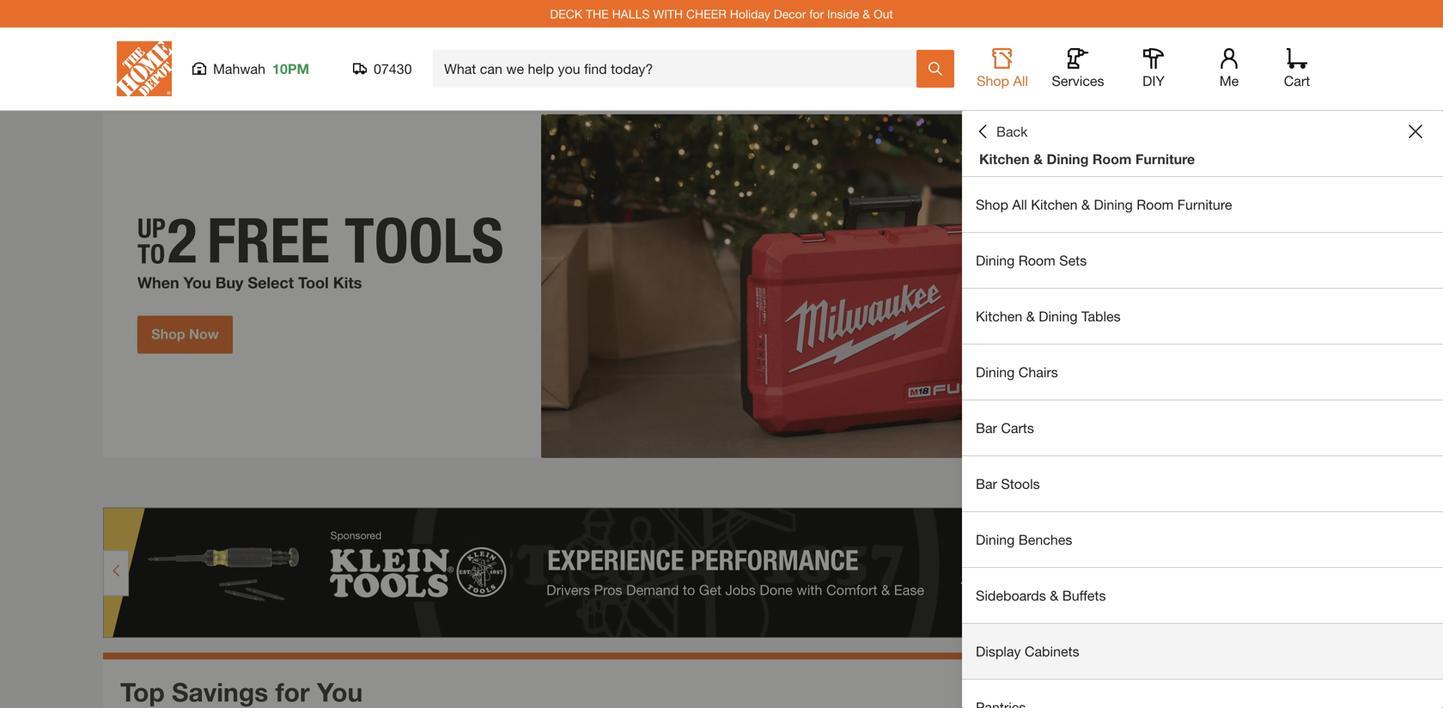 Task type: locate. For each thing, give the bounding box(es) containing it.
dining
[[1047, 151, 1089, 167], [1094, 196, 1133, 213], [976, 252, 1015, 269], [1039, 308, 1078, 324], [976, 364, 1015, 380], [976, 531, 1015, 548]]

all inside menu
[[1013, 196, 1028, 213]]

kitchen down back button
[[980, 151, 1030, 167]]

furniture up shop all kitchen & dining room furniture link at top
[[1136, 151, 1195, 167]]

dining up kitchen & dining tables
[[976, 252, 1015, 269]]

shop inside menu
[[976, 196, 1009, 213]]

for
[[810, 7, 824, 21], [275, 676, 310, 707]]

room left sets
[[1019, 252, 1056, 269]]

1 vertical spatial for
[[275, 676, 310, 707]]

diy
[[1143, 73, 1165, 89]]

&
[[863, 7, 870, 21], [1034, 151, 1043, 167], [1082, 196, 1090, 213], [1027, 308, 1035, 324], [1050, 587, 1059, 604]]

1 bar from the top
[[976, 420, 997, 436]]

shop up dining room sets
[[976, 196, 1009, 213]]

mahwah
[[213, 61, 266, 77]]

bar for bar carts
[[976, 420, 997, 436]]

for left you at the bottom left of the page
[[275, 676, 310, 707]]

dining down kitchen & dining room furniture
[[1094, 196, 1133, 213]]

feedback link image
[[1420, 290, 1444, 383]]

2 vertical spatial kitchen
[[976, 308, 1023, 324]]

kitchen & dining tables
[[976, 308, 1121, 324]]

& left buffets
[[1050, 587, 1059, 604]]

shop for shop all kitchen & dining room furniture
[[976, 196, 1009, 213]]

cart link
[[1279, 48, 1316, 89]]

furniture inside shop all kitchen & dining room furniture link
[[1178, 196, 1233, 213]]

1 vertical spatial room
[[1137, 196, 1174, 213]]

dining chairs
[[976, 364, 1058, 380]]

kitchen for kitchen & dining room furniture
[[980, 151, 1030, 167]]

0 vertical spatial kitchen
[[980, 151, 1030, 167]]

kitchen & dining tables link
[[962, 289, 1444, 344]]

dining room sets
[[976, 252, 1087, 269]]

you
[[317, 676, 363, 707]]

carts
[[1001, 420, 1034, 436]]

1 vertical spatial bar
[[976, 476, 997, 492]]

furniture up the dining room sets link
[[1178, 196, 1233, 213]]

& down kitchen & dining room furniture
[[1082, 196, 1090, 213]]

shop all kitchen & dining room furniture link
[[962, 177, 1444, 232]]

mahwah 10pm
[[213, 61, 309, 77]]

0 vertical spatial room
[[1093, 151, 1132, 167]]

diy button
[[1126, 48, 1181, 89]]

cart
[[1284, 73, 1311, 89]]

with
[[653, 7, 683, 21]]

dining benches link
[[962, 512, 1444, 567]]

2 horizontal spatial room
[[1137, 196, 1174, 213]]

menu
[[962, 177, 1444, 708]]

& down dining room sets
[[1027, 308, 1035, 324]]

kitchen & dining room furniture
[[980, 151, 1195, 167]]

2 bar from the top
[[976, 476, 997, 492]]

drawer close image
[[1409, 125, 1423, 138]]

bar left stools
[[976, 476, 997, 492]]

0 vertical spatial all
[[1013, 73, 1028, 89]]

2 vertical spatial room
[[1019, 252, 1056, 269]]

deck
[[550, 7, 583, 21]]

0 horizontal spatial room
[[1019, 252, 1056, 269]]

image for 30nov2023-hp-bau-mw44-45 image
[[103, 114, 1340, 458]]

kitchen up dining chairs
[[976, 308, 1023, 324]]

& left the out
[[863, 7, 870, 21]]

display
[[976, 643, 1021, 659]]

room up the dining room sets link
[[1137, 196, 1174, 213]]

sideboards & buffets
[[976, 587, 1106, 604]]

1 vertical spatial shop
[[976, 196, 1009, 213]]

0 vertical spatial shop
[[977, 73, 1010, 89]]

all up back
[[1013, 73, 1028, 89]]

me
[[1220, 73, 1239, 89]]

savings
[[172, 676, 268, 707]]

1 vertical spatial furniture
[[1178, 196, 1233, 213]]

room
[[1093, 151, 1132, 167], [1137, 196, 1174, 213], [1019, 252, 1056, 269]]

display cabinets
[[976, 643, 1080, 659]]

& up shop all kitchen & dining room furniture
[[1034, 151, 1043, 167]]

shop
[[977, 73, 1010, 89], [976, 196, 1009, 213]]

1 horizontal spatial for
[[810, 7, 824, 21]]

furniture
[[1136, 151, 1195, 167], [1178, 196, 1233, 213]]

services button
[[1051, 48, 1106, 89]]

the
[[586, 7, 609, 21]]

all
[[1013, 73, 1028, 89], [1013, 196, 1028, 213]]

& for kitchen & dining tables
[[1027, 308, 1035, 324]]

all inside "button"
[[1013, 73, 1028, 89]]

all up dining room sets
[[1013, 196, 1028, 213]]

shop all kitchen & dining room furniture
[[976, 196, 1233, 213]]

room up shop all kitchen & dining room furniture
[[1093, 151, 1132, 167]]

shop up back button
[[977, 73, 1010, 89]]

kitchen
[[980, 151, 1030, 167], [1031, 196, 1078, 213], [976, 308, 1023, 324]]

inside
[[827, 7, 860, 21]]

menu containing shop all kitchen & dining room furniture
[[962, 177, 1444, 708]]

shop inside "button"
[[977, 73, 1010, 89]]

cheer
[[686, 7, 727, 21]]

out
[[874, 7, 893, 21]]

top
[[120, 676, 165, 707]]

0 vertical spatial bar
[[976, 420, 997, 436]]

1 vertical spatial all
[[1013, 196, 1028, 213]]

1 horizontal spatial room
[[1093, 151, 1132, 167]]

for left inside
[[810, 7, 824, 21]]

sideboards & buffets link
[[962, 568, 1444, 623]]

bar
[[976, 420, 997, 436], [976, 476, 997, 492]]

bar left carts
[[976, 420, 997, 436]]

sideboards
[[976, 587, 1046, 604]]

07430 button
[[353, 60, 412, 77]]

bar carts link
[[962, 400, 1444, 455]]

kitchen down kitchen & dining room furniture
[[1031, 196, 1078, 213]]

0 vertical spatial for
[[810, 7, 824, 21]]



Task type: describe. For each thing, give the bounding box(es) containing it.
display cabinets link
[[962, 624, 1444, 679]]

1 vertical spatial kitchen
[[1031, 196, 1078, 213]]

bar carts
[[976, 420, 1034, 436]]

dining left benches
[[976, 531, 1015, 548]]

shop all
[[977, 73, 1028, 89]]

dining left the "chairs"
[[976, 364, 1015, 380]]

deck the halls with cheer holiday decor for inside & out link
[[550, 7, 893, 21]]

bar stools link
[[962, 456, 1444, 511]]

chairs
[[1019, 364, 1058, 380]]

buffets
[[1063, 587, 1106, 604]]

07430
[[374, 61, 412, 77]]

all for shop all kitchen & dining room furniture
[[1013, 196, 1028, 213]]

me button
[[1202, 48, 1257, 89]]

dining room sets link
[[962, 233, 1444, 288]]

10pm
[[272, 61, 309, 77]]

0 horizontal spatial for
[[275, 676, 310, 707]]

halls
[[612, 7, 650, 21]]

sets
[[1060, 252, 1087, 269]]

& for kitchen & dining room furniture
[[1034, 151, 1043, 167]]

shop for shop all
[[977, 73, 1010, 89]]

dining up shop all kitchen & dining room furniture
[[1047, 151, 1089, 167]]

kitchen for kitchen & dining tables
[[976, 308, 1023, 324]]

top savings for you
[[120, 676, 363, 707]]

stools
[[1001, 476, 1040, 492]]

deck the halls with cheer holiday decor for inside & out
[[550, 7, 893, 21]]

bar for bar stools
[[976, 476, 997, 492]]

all for shop all
[[1013, 73, 1028, 89]]

back button
[[976, 123, 1028, 140]]

holiday
[[730, 7, 771, 21]]

What can we help you find today? search field
[[444, 51, 916, 87]]

services
[[1052, 73, 1105, 89]]

decor
[[774, 7, 806, 21]]

dining chairs link
[[962, 345, 1444, 400]]

dining left tables
[[1039, 308, 1078, 324]]

dining benches
[[976, 531, 1073, 548]]

cabinets
[[1025, 643, 1080, 659]]

shop all button
[[975, 48, 1030, 89]]

the home depot logo image
[[117, 41, 172, 96]]

benches
[[1019, 531, 1073, 548]]

& for sideboards & buffets
[[1050, 587, 1059, 604]]

0 vertical spatial furniture
[[1136, 151, 1195, 167]]

bar stools
[[976, 476, 1040, 492]]

tables
[[1082, 308, 1121, 324]]

back
[[997, 123, 1028, 140]]



Task type: vqa. For each thing, say whether or not it's contained in the screenshot.
the Power Tools button
no



